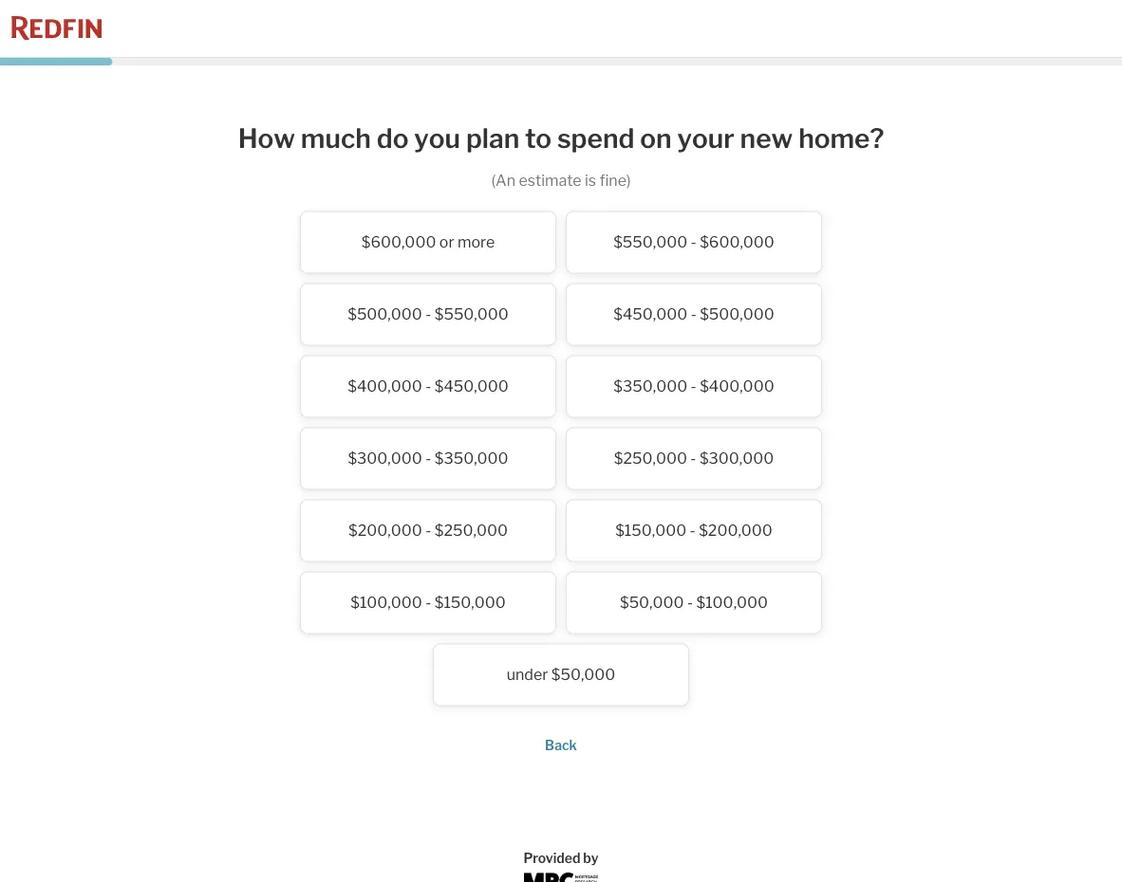 Task type: locate. For each thing, give the bounding box(es) containing it.
$500,000 up $350,000 - $400,000 on the right top of the page
[[700, 305, 775, 324]]

- up the $200,000 - $250,000
[[426, 450, 431, 468]]

0 horizontal spatial $600,000
[[361, 233, 436, 252]]

$200,000 up $100,000 - $150,000
[[349, 522, 422, 540]]

your
[[677, 122, 735, 154]]

1 vertical spatial $350,000
[[435, 450, 509, 468]]

1 horizontal spatial $100,000
[[696, 594, 768, 612]]

$100,000
[[351, 594, 422, 612], [696, 594, 768, 612]]

0 horizontal spatial $150,000
[[435, 594, 506, 612]]

$300,000
[[348, 450, 422, 468], [700, 450, 774, 468]]

0 horizontal spatial $100,000
[[351, 594, 422, 612]]

- down $150,000 - $200,000 at the bottom right
[[687, 594, 693, 612]]

0 vertical spatial $50,000
[[620, 594, 684, 612]]

1 vertical spatial $50,000
[[551, 666, 616, 685]]

$100,000 down the $200,000 - $250,000
[[351, 594, 422, 612]]

0 horizontal spatial $400,000
[[348, 377, 422, 396]]

$600,000 left or
[[361, 233, 436, 252]]

- up $150,000 - $200,000 at the bottom right
[[691, 450, 696, 468]]

1 horizontal spatial $300,000
[[700, 450, 774, 468]]

under
[[507, 666, 548, 685]]

on
[[640, 122, 672, 154]]

1 horizontal spatial $450,000
[[614, 305, 688, 324]]

$400,000 up $250,000 - $300,000
[[700, 377, 774, 396]]

do
[[377, 122, 409, 154]]

- down the $300,000 - $350,000
[[426, 522, 431, 540]]

$550,000 down more
[[435, 305, 509, 324]]

0 horizontal spatial $500,000
[[348, 305, 422, 324]]

- up $350,000 - $400,000 on the right top of the page
[[691, 305, 697, 324]]

- for $100,000
[[426, 594, 431, 612]]

$350,000
[[614, 377, 688, 396], [435, 450, 509, 468]]

$350,000 down $450,000 - $500,000 at the right
[[614, 377, 688, 396]]

2 $300,000 from the left
[[700, 450, 774, 468]]

$250,000 down the $300,000 - $350,000
[[435, 522, 508, 540]]

$500,000 up $400,000 - $450,000
[[348, 305, 422, 324]]

2 $500,000 from the left
[[700, 305, 775, 324]]

0 vertical spatial $350,000
[[614, 377, 688, 396]]

$450,000 up $350,000 - $400,000 on the right top of the page
[[614, 305, 688, 324]]

- up the $300,000 - $350,000
[[426, 377, 431, 396]]

$150,000 up $50,000 - $100,000
[[615, 522, 687, 540]]

back
[[545, 738, 577, 754]]

is fine)
[[585, 171, 631, 190]]

1 horizontal spatial $400,000
[[700, 377, 774, 396]]

0 horizontal spatial $200,000
[[349, 522, 422, 540]]

- up $50,000 - $100,000
[[690, 522, 696, 540]]

1 vertical spatial $150,000
[[435, 594, 506, 612]]

- for $50,000
[[687, 594, 693, 612]]

1 horizontal spatial $550,000
[[613, 233, 688, 252]]

$250,000 down $350,000 - $400,000 on the right top of the page
[[614, 450, 687, 468]]

1 horizontal spatial $150,000
[[615, 522, 687, 540]]

$200,000
[[349, 522, 422, 540], [699, 522, 773, 540]]

$450,000
[[614, 305, 688, 324], [435, 377, 509, 396]]

$150,000
[[615, 522, 687, 540], [435, 594, 506, 612]]

$300,000 - $350,000
[[348, 450, 509, 468]]

- for $250,000
[[691, 450, 696, 468]]

$450,000 up the $300,000 - $350,000
[[435, 377, 509, 396]]

0 horizontal spatial $450,000
[[435, 377, 509, 396]]

how much do you plan to spend on your new home? option group
[[181, 211, 941, 716]]

by
[[583, 851, 599, 867]]

1 vertical spatial $250,000
[[435, 522, 508, 540]]

2 $200,000 from the left
[[699, 522, 773, 540]]

0 vertical spatial $450,000
[[614, 305, 688, 324]]

$600,000 or more
[[361, 233, 495, 252]]

$400,000 down "$500,000 - $550,000"
[[348, 377, 422, 396]]

1 vertical spatial $550,000
[[435, 305, 509, 324]]

how
[[238, 122, 295, 154]]

how much do you plan to spend on your new home?
[[238, 122, 884, 154]]

provided by
[[523, 851, 599, 867]]

$600,000
[[361, 233, 436, 252], [700, 233, 775, 252]]

$300,000 down $400,000 - $450,000
[[348, 450, 422, 468]]

- for $450,000
[[691, 305, 697, 324]]

$150,000 down the $200,000 - $250,000
[[435, 594, 506, 612]]

0 horizontal spatial $300,000
[[348, 450, 422, 468]]

$200,000 down $250,000 - $300,000
[[699, 522, 773, 540]]

spend
[[557, 122, 635, 154]]

1 vertical spatial $450,000
[[435, 377, 509, 396]]

- down $450,000 - $500,000 at the right
[[691, 377, 697, 396]]

0 vertical spatial $550,000
[[613, 233, 688, 252]]

$500,000
[[348, 305, 422, 324], [700, 305, 775, 324]]

$600,000 up $450,000 - $500,000 at the right
[[700, 233, 775, 252]]

1 horizontal spatial $200,000
[[699, 522, 773, 540]]

$100,000 - $150,000
[[351, 594, 506, 612]]

provided
[[523, 851, 581, 867]]

- down $600,000 or more
[[426, 305, 431, 324]]

$250,000
[[614, 450, 687, 468], [435, 522, 508, 540]]

estimate
[[519, 171, 582, 190]]

1 horizontal spatial $50,000
[[620, 594, 684, 612]]

- down the $200,000 - $250,000
[[426, 594, 431, 612]]

2 $600,000 from the left
[[700, 233, 775, 252]]

to
[[525, 122, 552, 154]]

$450,000 - $500,000
[[614, 305, 775, 324]]

- up $450,000 - $500,000 at the right
[[691, 233, 697, 252]]

$400,000
[[348, 377, 422, 396], [700, 377, 774, 396]]

$550,000 down is fine)
[[613, 233, 688, 252]]

plan
[[466, 122, 520, 154]]

$100,000 down $150,000 - $200,000 at the bottom right
[[696, 594, 768, 612]]

$350,000 up the $200,000 - $250,000
[[435, 450, 509, 468]]

$50,000 - $100,000
[[620, 594, 768, 612]]

-
[[691, 233, 697, 252], [426, 305, 431, 324], [691, 305, 697, 324], [426, 377, 431, 396], [691, 377, 697, 396], [426, 450, 431, 468], [691, 450, 696, 468], [426, 522, 431, 540], [690, 522, 696, 540], [426, 594, 431, 612], [687, 594, 693, 612]]

0 vertical spatial $250,000
[[614, 450, 687, 468]]

1 horizontal spatial $600,000
[[700, 233, 775, 252]]

2 $100,000 from the left
[[696, 594, 768, 612]]

$350,000 - $400,000
[[614, 377, 774, 396]]

1 horizontal spatial $500,000
[[700, 305, 775, 324]]

$50,000 down $150,000 - $200,000 at the bottom right
[[620, 594, 684, 612]]

2 $400,000 from the left
[[700, 377, 774, 396]]

(an estimate is fine)
[[491, 171, 631, 190]]

1 $200,000 from the left
[[349, 522, 422, 540]]

more
[[458, 233, 495, 252]]

0 horizontal spatial $550,000
[[435, 305, 509, 324]]

$50,000 right under
[[551, 666, 616, 685]]

1 $600,000 from the left
[[361, 233, 436, 252]]

$50,000
[[620, 594, 684, 612], [551, 666, 616, 685]]

$550,000
[[613, 233, 688, 252], [435, 305, 509, 324]]

$300,000 up $150,000 - $200,000 at the bottom right
[[700, 450, 774, 468]]



Task type: describe. For each thing, give the bounding box(es) containing it.
$200,000 - $250,000
[[349, 522, 508, 540]]

mortgage research center image
[[524, 873, 598, 883]]

$550,000 - $600,000
[[613, 233, 775, 252]]

- for $550,000
[[691, 233, 697, 252]]

much
[[301, 122, 371, 154]]

- for $200,000
[[426, 522, 431, 540]]

- for $300,000
[[426, 450, 431, 468]]

under $50,000
[[507, 666, 616, 685]]

new home?
[[740, 122, 884, 154]]

1 $500,000 from the left
[[348, 305, 422, 324]]

$150,000 - $200,000
[[615, 522, 773, 540]]

0 horizontal spatial $250,000
[[435, 522, 508, 540]]

- for $150,000
[[690, 522, 696, 540]]

or
[[439, 233, 454, 252]]

1 $400,000 from the left
[[348, 377, 422, 396]]

- for $500,000
[[426, 305, 431, 324]]

you
[[414, 122, 461, 154]]

- for $350,000
[[691, 377, 697, 396]]

0 vertical spatial $150,000
[[615, 522, 687, 540]]

$400,000 - $450,000
[[348, 377, 509, 396]]

1 $300,000 from the left
[[348, 450, 422, 468]]

1 horizontal spatial $250,000
[[614, 450, 687, 468]]

0 horizontal spatial $350,000
[[435, 450, 509, 468]]

1 horizontal spatial $350,000
[[614, 377, 688, 396]]

- for $400,000
[[426, 377, 431, 396]]

1 $100,000 from the left
[[351, 594, 422, 612]]

(an
[[491, 171, 516, 190]]

back button
[[545, 738, 577, 754]]

0 horizontal spatial $50,000
[[551, 666, 616, 685]]

$500,000 - $550,000
[[348, 305, 509, 324]]

$250,000 - $300,000
[[614, 450, 774, 468]]



Task type: vqa. For each thing, say whether or not it's contained in the screenshot.
right $600,000
yes



